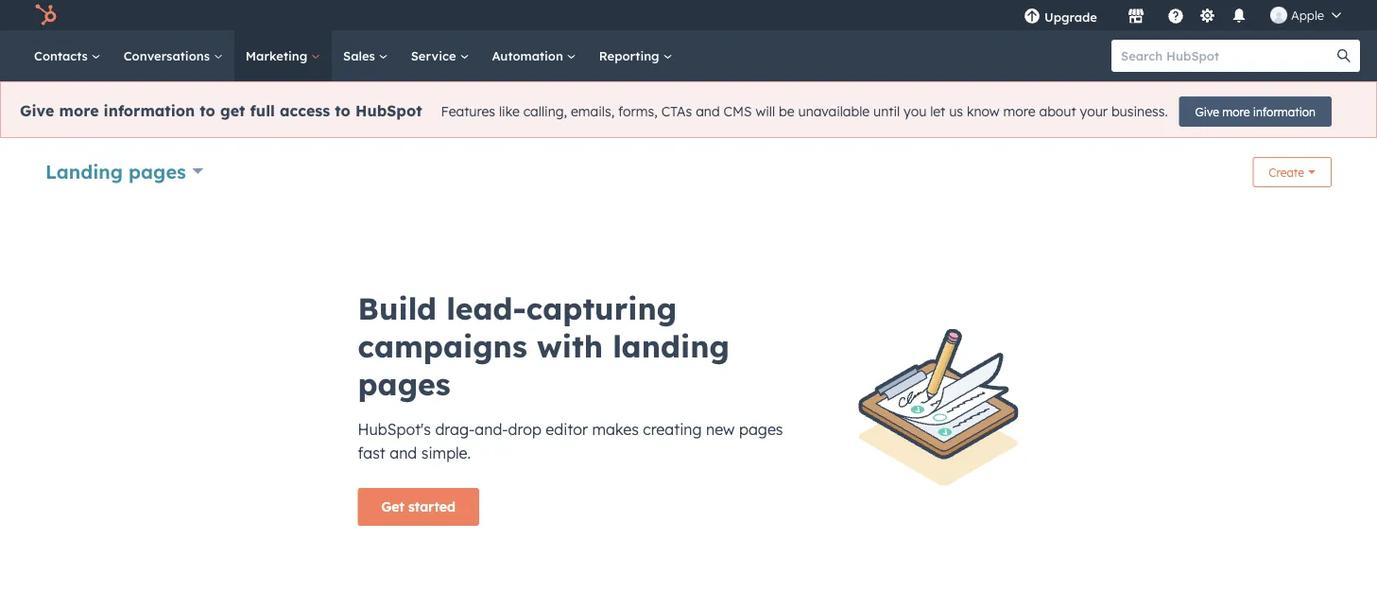 Task type: locate. For each thing, give the bounding box(es) containing it.
pages
[[129, 159, 186, 183], [358, 365, 451, 403], [739, 420, 784, 439]]

0 horizontal spatial more
[[59, 101, 99, 120]]

help image
[[1168, 9, 1185, 26]]

be
[[779, 103, 795, 120]]

0 horizontal spatial to
[[200, 101, 216, 120]]

information
[[104, 101, 195, 120], [1254, 104, 1316, 119]]

simple.
[[422, 444, 471, 462]]

menu
[[1011, 0, 1355, 30]]

bob builder image
[[1271, 7, 1288, 24]]

landing
[[613, 327, 730, 365]]

apple
[[1292, 7, 1325, 23]]

to
[[200, 101, 216, 120], [335, 101, 351, 120]]

more for give more information
[[1223, 104, 1251, 119]]

reporting
[[599, 48, 663, 63]]

1 horizontal spatial information
[[1254, 104, 1316, 119]]

capturing
[[527, 289, 677, 327]]

to left get
[[200, 101, 216, 120]]

and down hubspot's
[[390, 444, 417, 462]]

1 to from the left
[[200, 101, 216, 120]]

pages right the landing
[[129, 159, 186, 183]]

2 horizontal spatial more
[[1223, 104, 1251, 119]]

give down contacts
[[20, 101, 54, 120]]

upgrade image
[[1024, 9, 1041, 26]]

drop
[[508, 420, 542, 439]]

more
[[59, 101, 99, 120], [1004, 103, 1036, 120], [1223, 104, 1251, 119]]

give for give more information to get full access to hubspot
[[20, 101, 54, 120]]

to right access on the left top of the page
[[335, 101, 351, 120]]

contacts
[[34, 48, 91, 63]]

and-
[[475, 420, 508, 439]]

0 horizontal spatial information
[[104, 101, 195, 120]]

settings image
[[1200, 8, 1217, 25]]

0 horizontal spatial give
[[20, 101, 54, 120]]

lead-
[[447, 289, 527, 327]]

conversations
[[124, 48, 214, 63]]

more down contacts link
[[59, 101, 99, 120]]

and
[[696, 103, 720, 120], [390, 444, 417, 462]]

and inside hubspot's drag-and-drop editor makes creating new pages fast and simple.
[[390, 444, 417, 462]]

calling,
[[524, 103, 567, 120]]

and left cms on the right top of the page
[[696, 103, 720, 120]]

give more information link
[[1180, 96, 1332, 127]]

create
[[1269, 165, 1305, 179]]

information up 'create'
[[1254, 104, 1316, 119]]

drag-
[[435, 420, 475, 439]]

information for give more information
[[1254, 104, 1316, 119]]

more right know
[[1004, 103, 1036, 120]]

0 vertical spatial and
[[696, 103, 720, 120]]

contacts link
[[23, 30, 112, 81]]

build
[[358, 289, 437, 327]]

marketplaces image
[[1128, 9, 1145, 26]]

apple button
[[1260, 0, 1353, 30]]

hubspot's
[[358, 420, 431, 439]]

sales link
[[332, 30, 400, 81]]

will
[[756, 103, 776, 120]]

information down conversations
[[104, 101, 195, 120]]

upgrade
[[1045, 9, 1098, 25]]

sales
[[343, 48, 379, 63]]

pages inside the build lead-capturing campaigns with landing pages
[[358, 365, 451, 403]]

landing pages banner
[[45, 151, 1332, 195]]

campaigns
[[358, 327, 527, 365]]

creating
[[643, 420, 702, 439]]

pages right new
[[739, 420, 784, 439]]

0 horizontal spatial and
[[390, 444, 417, 462]]

1 horizontal spatial pages
[[358, 365, 451, 403]]

get
[[382, 498, 405, 515]]

0 vertical spatial pages
[[129, 159, 186, 183]]

landing
[[45, 159, 123, 183]]

2 vertical spatial pages
[[739, 420, 784, 439]]

notifications button
[[1224, 0, 1256, 30]]

pages up hubspot's
[[358, 365, 451, 403]]

1 horizontal spatial to
[[335, 101, 351, 120]]

let
[[931, 103, 946, 120]]

cms
[[724, 103, 752, 120]]

0 horizontal spatial pages
[[129, 159, 186, 183]]

1 vertical spatial and
[[390, 444, 417, 462]]

give
[[20, 101, 54, 120], [1196, 104, 1220, 119]]

fast
[[358, 444, 386, 462]]

1 vertical spatial pages
[[358, 365, 451, 403]]

1 horizontal spatial give
[[1196, 104, 1220, 119]]

until
[[874, 103, 900, 120]]

pages inside hubspot's drag-and-drop editor makes creating new pages fast and simple.
[[739, 420, 784, 439]]

more down search hubspot search box
[[1223, 104, 1251, 119]]

know
[[967, 103, 1000, 120]]

hubspot
[[356, 101, 422, 120]]

search button
[[1329, 40, 1361, 72]]

more for give more information to get full access to hubspot
[[59, 101, 99, 120]]

ctas
[[662, 103, 692, 120]]

give for give more information
[[1196, 104, 1220, 119]]

2 horizontal spatial pages
[[739, 420, 784, 439]]

give down search hubspot search box
[[1196, 104, 1220, 119]]

started
[[409, 498, 456, 515]]



Task type: vqa. For each thing, say whether or not it's contained in the screenshot.
Customer Service 'button'
no



Task type: describe. For each thing, give the bounding box(es) containing it.
hubspot's drag-and-drop editor makes creating new pages fast and simple.
[[358, 420, 784, 462]]

search image
[[1338, 49, 1351, 62]]

menu containing apple
[[1011, 0, 1355, 30]]

give more information to get full access to hubspot
[[20, 101, 422, 120]]

conversations link
[[112, 30, 234, 81]]

1 horizontal spatial and
[[696, 103, 720, 120]]

your
[[1081, 103, 1108, 120]]

features like calling, emails, forms, ctas and cms will be unavailable until you let us know more about your business.
[[441, 103, 1168, 120]]

get started
[[382, 498, 456, 515]]

with
[[537, 327, 603, 365]]

information for give more information to get full access to hubspot
[[104, 101, 195, 120]]

features
[[441, 103, 496, 120]]

emails,
[[571, 103, 615, 120]]

build lead-capturing campaigns with landing pages
[[358, 289, 730, 403]]

2 to from the left
[[335, 101, 351, 120]]

access
[[280, 101, 330, 120]]

automation link
[[481, 30, 588, 81]]

pages inside popup button
[[129, 159, 186, 183]]

service link
[[400, 30, 481, 81]]

marketplaces button
[[1117, 0, 1157, 30]]

notifications image
[[1231, 9, 1248, 26]]

1 horizontal spatial more
[[1004, 103, 1036, 120]]

create button
[[1253, 157, 1332, 187]]

landing pages button
[[45, 157, 204, 185]]

full
[[250, 101, 275, 120]]

landing pages
[[45, 159, 186, 183]]

unavailable
[[799, 103, 870, 120]]

reporting link
[[588, 30, 684, 81]]

give more information
[[1196, 104, 1316, 119]]

business.
[[1112, 103, 1168, 120]]

new
[[706, 420, 735, 439]]

get
[[220, 101, 245, 120]]

get started button
[[358, 488, 479, 526]]

hubspot link
[[23, 4, 71, 26]]

you
[[904, 103, 927, 120]]

automation
[[492, 48, 567, 63]]

like
[[499, 103, 520, 120]]

hubspot image
[[34, 4, 57, 26]]

forms,
[[619, 103, 658, 120]]

us
[[950, 103, 964, 120]]

help button
[[1160, 0, 1192, 30]]

makes
[[592, 420, 639, 439]]

marketing
[[246, 48, 311, 63]]

service
[[411, 48, 460, 63]]

marketing link
[[234, 30, 332, 81]]

about
[[1040, 103, 1077, 120]]

settings link
[[1196, 5, 1220, 25]]

editor
[[546, 420, 588, 439]]

Search HubSpot search field
[[1112, 40, 1344, 72]]



